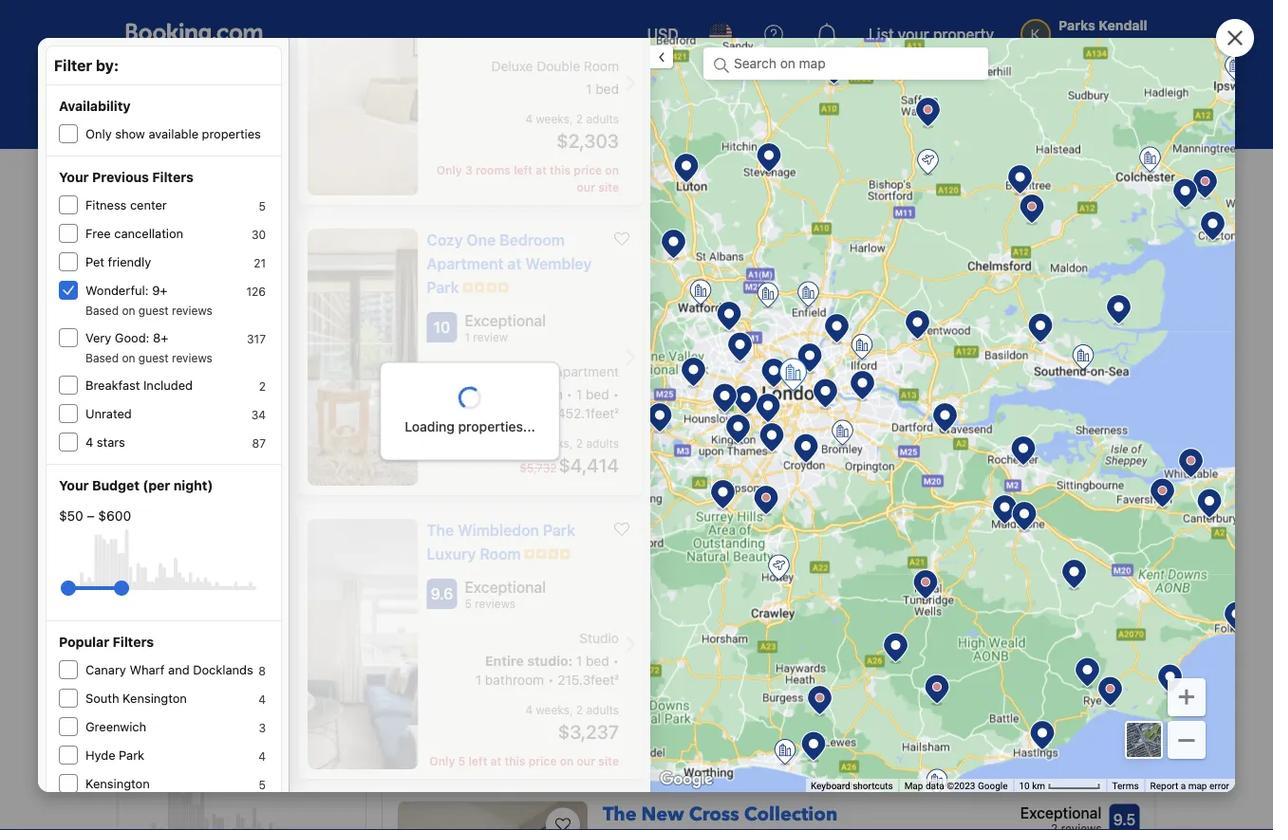 Task type: locate. For each thing, give the bounding box(es) containing it.
car
[[498, 77, 520, 93]]

double up rentals
[[537, 58, 580, 74]]

adults left 0
[[820, 143, 859, 159]]

0 horizontal spatial 87
[[252, 437, 266, 450]]

0 horizontal spatial apartment
[[427, 255, 504, 273]]

2 inside 4 weeks , 2 adults $2,303
[[576, 112, 583, 125]]

london
[[320, 190, 360, 203], [381, 190, 421, 203], [640, 566, 682, 579]]

1 horizontal spatial 126
[[331, 536, 350, 549]]

2 horizontal spatial park
[[543, 522, 575, 540]]

free cancellation up 126 based on guest reviews
[[157, 477, 255, 491]]

deluxe inside deluxe double room 1 bed
[[491, 58, 533, 74]]

included
[[143, 378, 193, 393], [215, 629, 264, 643]]

save
[[398, 423, 427, 439]]

bed up the 215.3feet²
[[586, 654, 609, 669]]

1 rated exceptional element from the top
[[465, 310, 619, 332]]

room inside deluxe double room 1 full bed
[[703, 665, 736, 678]]

luxury
[[427, 546, 476, 564]]

+ inside flight + hotel link
[[391, 77, 399, 93]]

london up london:
[[381, 190, 421, 203]]

the for the wimbledon park luxury room
[[427, 522, 454, 540]]

1 vertical spatial exceptional
[[465, 579, 546, 597]]

, inside 4 weeks , 2 adults $2,303
[[570, 112, 573, 125]]

1 horizontal spatial 10
[[1019, 781, 1030, 792]]

double inside deluxe double room 1 full bed
[[660, 665, 701, 678]]

available inside "button"
[[436, 461, 491, 477]]

, up '$3,237'
[[570, 704, 573, 717]]

0 vertical spatial rated exceptional element
[[465, 310, 619, 332]]

0 vertical spatial site
[[599, 180, 619, 194]]

deluxe inside deluxe double room 1 full bed
[[618, 665, 657, 678]]

1 horizontal spatial +
[[1178, 677, 1196, 713]]

the gladstone collection image
[[398, 534, 588, 724]]

1 site from the top
[[599, 180, 619, 194]]

based
[[85, 304, 119, 317], [432, 323, 478, 341], [85, 351, 119, 365], [157, 555, 190, 568], [157, 602, 190, 615]]

0 vertical spatial included
[[143, 378, 193, 393]]

at inside only 3 rooms left at this price on our site
[[536, 163, 547, 177]]

stays
[[153, 77, 187, 93]]

see for see available deals
[[409, 461, 433, 477]]

1 horizontal spatial night)
[[245, 729, 285, 744]]

1 horizontal spatial room
[[584, 58, 619, 74]]

reviews inside exceptional 5 reviews
[[475, 597, 516, 611]]

based inside 126 based on guest reviews
[[157, 555, 190, 568]]

3 inside wonderful 3 reviews
[[1051, 555, 1058, 568]]

1 vertical spatial nov
[[654, 423, 678, 439]]

double inside deluxe double room 1 bed
[[537, 58, 580, 74]]

deluxe up car
[[491, 58, 533, 74]]

98%
[[592, 323, 628, 341]]

to left booking.com
[[1051, 600, 1062, 613]]

0 vertical spatial kensington
[[123, 692, 187, 706]]

bedroom up bedroom
[[495, 364, 551, 380]]

site down —
[[599, 180, 619, 194]]

2 vertical spatial 10
[[1019, 781, 1030, 792]]

to left 'stay'
[[702, 323, 717, 341]]

good: down wonderful: 9+
[[115, 331, 149, 345]]

cancellation down center
[[114, 226, 183, 241]]

flights link
[[207, 65, 307, 106]]

left
[[514, 163, 533, 177], [469, 755, 487, 768]]

filter for availability
[[54, 56, 92, 75]]

1 vertical spatial deluxe
[[618, 665, 657, 678]]

1 vertical spatial properties
[[504, 221, 600, 247]]

collection
[[741, 534, 834, 560], [744, 802, 838, 828]]

0 vertical spatial –
[[87, 508, 95, 524]]

1 vertical spatial your previous filters
[[131, 420, 265, 436]]

scored 9.6 element
[[427, 579, 457, 610]]

1 horizontal spatial cancellation
[[186, 477, 255, 491]]

at inside cozy one bedroom apartment at wembley park
[[507, 255, 522, 273]]

+
[[391, 77, 399, 93], [1178, 677, 1196, 713]]

park inside cozy one bedroom apartment at wembley park
[[427, 279, 459, 297]]

bathroom inside 1 bedroom • 1 bed • 1 bathroom
[[485, 406, 544, 422]]

1 horizontal spatial nov
[[654, 423, 678, 439]]

room inside deluxe double room 1 bed
[[584, 58, 619, 74]]

0 horizontal spatial this
[[505, 755, 526, 768]]

room down 'wimbledon'
[[480, 546, 521, 564]]

0 vertical spatial only
[[85, 127, 112, 141]]

exceptional 1 review
[[465, 312, 546, 344]]

cozy
[[427, 231, 463, 249]]

Search on map search field
[[704, 47, 988, 80]]

london up travel
[[640, 566, 682, 579]]

apartment down one
[[427, 255, 504, 273]]

park right hyde
[[119, 749, 144, 763]]

the new cross collection
[[603, 802, 838, 828]]

properties down flights link at the left of the page
[[202, 127, 261, 141]]

black friday deals image
[[383, 376, 1155, 501]]

night) down 8 on the bottom left
[[245, 729, 285, 744]]

deluxe for 2 adults
[[491, 58, 533, 74]]

1
[[586, 81, 592, 97], [944, 143, 950, 159], [465, 330, 470, 344], [498, 387, 504, 403], [576, 387, 582, 403], [475, 406, 481, 422], [576, 654, 582, 669], [476, 673, 482, 688], [618, 682, 623, 695]]

deals
[[495, 461, 528, 477]]

very
[[85, 331, 111, 345], [157, 582, 183, 596]]

27
[[587, 143, 603, 159]]

0 vertical spatial collection
[[741, 534, 834, 560]]

deluxe up full
[[618, 665, 657, 678]]

home
[[117, 190, 149, 203]]

adults up $2,959
[[1103, 663, 1136, 676]]

0 vertical spatial breakfast
[[85, 378, 140, 393]]

the inside "link"
[[603, 802, 637, 828]]

our left site.
[[892, 323, 916, 341]]

room for 4 weeks , 2 adults $2,959
[[703, 665, 736, 678]]

park right 'wimbledon'
[[543, 522, 575, 540]]

0 horizontal spatial map
[[257, 308, 284, 324]]

,
[[570, 112, 573, 125], [570, 437, 573, 450], [1087, 663, 1090, 676], [570, 704, 573, 717]]

by: for your previous filters
[[168, 378, 191, 396]]

$4,414
[[559, 454, 619, 476]]

scored 9.5 element
[[1110, 805, 1140, 831]]

very good: 8+ down wonderful: 9+
[[85, 331, 168, 345]]

2 vertical spatial room
[[703, 665, 736, 678]]

filter by: for availability
[[54, 56, 119, 75]]

4
[[526, 112, 533, 125], [85, 435, 93, 450], [526, 437, 533, 450], [1043, 663, 1050, 676], [157, 686, 165, 700], [259, 693, 266, 706], [526, 704, 533, 717], [259, 750, 266, 763]]

0 horizontal spatial at
[[491, 755, 502, 768]]

room up 4 weeks , 2 adults $2,303
[[584, 58, 619, 74]]

adults inside button
[[820, 143, 859, 159]]

1 horizontal spatial $600
[[170, 759, 203, 775]]

shortcuts
[[853, 781, 893, 792]]

1 vertical spatial 4 stars
[[157, 686, 197, 700]]

weeks inside 4 weeks , 2 adults $2,303
[[536, 112, 570, 125]]

0 horizontal spatial 4 stars
[[85, 435, 125, 450]]

, up $2,303
[[570, 112, 573, 125]]

2 inside button
[[809, 143, 817, 159]]

double down travel
[[660, 665, 701, 678]]

2 horizontal spatial 10
[[1124, 575, 1140, 591]]

rated exceptional element
[[465, 310, 619, 332], [465, 576, 619, 599]]

see down the save
[[409, 461, 433, 477]]

bed inside 1 bedroom • 1 bed • 1 bathroom
[[586, 387, 609, 403]]

apartment up 452.1feet²
[[554, 364, 619, 380]]

weeks up mon, nov 27 button
[[536, 112, 570, 125]]

1 vertical spatial 8+
[[225, 582, 240, 596]]

km
[[1032, 781, 1045, 792]]

1 vertical spatial collection
[[744, 802, 838, 828]]

price down 27
[[574, 163, 602, 177]]

0 vertical spatial 8+
[[153, 331, 168, 345]]

0 horizontal spatial 8+
[[153, 331, 168, 345]]

bathroom up when
[[485, 406, 544, 422]]

bathroom inside studio entire studio : 1 bed • 1 bathroom • 215.3feet²
[[485, 673, 544, 688]]

, up $2,959
[[1087, 663, 1090, 676]]

kensington down hyde park
[[85, 777, 150, 791]]

mon, dec 25 button
[[622, 134, 716, 168]]

price down 4 weeks , 2 adults $3,237
[[529, 755, 557, 768]]

0 vertical spatial 10
[[434, 319, 450, 337]]

flight
[[353, 77, 387, 93]]

1 horizontal spatial new
[[1024, 600, 1048, 613]]

london right greater
[[320, 190, 360, 203]]

1 left room
[[944, 143, 950, 159]]

1 vertical spatial show
[[695, 566, 726, 579]]

adults inside 4 weeks , 2 adults $3,237
[[586, 704, 619, 717]]

available down or
[[436, 461, 491, 477]]

the down '$3,237'
[[603, 802, 637, 828]]

adults up '$3,237'
[[586, 704, 619, 717]]

bed left cruises
[[596, 81, 619, 97]]

see inside "button"
[[409, 461, 433, 477]]

8+ down 9+
[[153, 331, 168, 345]]

0 horizontal spatial breakfast
[[85, 378, 140, 393]]

4 weeks , 2 adults $2,959
[[1043, 663, 1136, 702]]

kensington down wharf
[[123, 692, 187, 706]]

1 horizontal spatial to
[[1051, 600, 1062, 613]]

rentals
[[523, 77, 565, 93]]

the for the gladstone collection
[[603, 534, 637, 560]]

mon, right —
[[629, 143, 661, 159]]

hyde
[[85, 749, 115, 763]]

—
[[610, 143, 622, 159]]

0 vertical spatial our
[[577, 180, 596, 194]]

availability
[[59, 98, 131, 114]]

0 horizontal spatial $50
[[59, 508, 83, 524]]

found
[[604, 221, 659, 247]]

comfort 10 new to booking.com
[[1024, 575, 1140, 613]]

10 inside 'comfort 10 new to booking.com'
[[1124, 575, 1140, 591]]

filter
[[54, 56, 92, 75], [126, 378, 164, 396]]

1 vertical spatial left
[[469, 755, 487, 768]]

room down sustainable
[[703, 665, 736, 678]]

126 for 126 based on guest reviews
[[331, 536, 350, 549]]

very good: 8+ down 126 based on guest reviews
[[157, 582, 240, 596]]

exceptional down the 10 km button
[[1020, 804, 1102, 822]]

_
[[1179, 709, 1195, 745]]

0 vertical spatial +
[[391, 77, 399, 93]]

bed right full
[[646, 682, 667, 695]]

0 horizontal spatial deluxe
[[491, 58, 533, 74]]

search inside button
[[1073, 140, 1132, 162]]

popular filters
[[59, 635, 154, 650]]

2 rated exceptional element from the top
[[465, 576, 619, 599]]

bed inside deluxe double room 1 bed
[[596, 81, 619, 97]]

hyde park
[[85, 749, 144, 763]]

29,
[[682, 423, 701, 439]]

1 inside deluxe double room 1 full bed
[[618, 682, 623, 695]]

collection down keyboard
[[744, 802, 838, 828]]

1 vertical spatial search
[[442, 190, 479, 203]]

1 left full
[[618, 682, 623, 695]]

2 · from the left
[[936, 143, 940, 159]]

weeks for $2,959
[[1053, 663, 1087, 676]]

0 horizontal spatial left
[[469, 755, 487, 768]]

gladstone
[[641, 534, 736, 560]]

nov inside black friday deals save 30% or more when you book before nov 29, 2023
[[654, 423, 678, 439]]

0 horizontal spatial filter by:
[[54, 56, 119, 75]]

canary
[[85, 663, 126, 677]]

available
[[149, 127, 198, 141], [436, 461, 491, 477]]

1 horizontal spatial filter
[[126, 378, 164, 396]]

weeks inside the 4 weeks , 2 adults $2,959
[[1053, 663, 1087, 676]]

2 site from the top
[[599, 755, 619, 768]]

0 horizontal spatial free
[[85, 226, 111, 241]]

loading properties...
[[405, 419, 535, 434]]

3 down wonderful
[[1051, 555, 1058, 568]]

good: down 126 based on guest reviews
[[186, 582, 221, 596]]

2 vertical spatial our
[[577, 755, 596, 768]]

only for only 5 left at this price on our site
[[430, 755, 455, 768]]

0 horizontal spatial 30
[[252, 228, 266, 241]]

10
[[434, 319, 450, 337], [1124, 575, 1140, 591], [1019, 781, 1030, 792]]

1 vertical spatial $600
[[170, 759, 203, 775]]

adults inside the 4 weeks , 2 adults $2,959
[[1103, 663, 1136, 676]]

at for this
[[536, 163, 547, 177]]

properties up wembley on the top of page
[[504, 221, 600, 247]]

nov left 29,
[[654, 423, 678, 439]]

10 left km
[[1019, 781, 1030, 792]]

8+ down 126 based on guest reviews
[[225, 582, 240, 596]]

1 inside deluxe double room 1 bed
[[586, 81, 592, 97]]

1 up 452.1feet²
[[576, 387, 582, 403]]

only for only 3 rooms left at this price on our site
[[437, 163, 462, 177]]

1 vertical spatial $50
[[131, 759, 155, 775]]

review
[[473, 330, 508, 344]]

the up brent,
[[603, 534, 637, 560]]

adults for $2,959
[[1103, 663, 1136, 676]]

collection inside "link"
[[744, 802, 838, 828]]

10 down scored 9.3 element
[[1124, 575, 1140, 591]]

collection up level
[[741, 534, 834, 560]]

1 vertical spatial breakfast included
[[157, 629, 264, 643]]

reviews inside 126 based on guest reviews
[[244, 555, 284, 568]]

night) up 126 based on guest reviews
[[174, 478, 213, 494]]

, inside the 4 weeks , 2 adults $2,959
[[1087, 663, 1090, 676]]

the inside the wimbledon park luxury room
[[427, 522, 454, 540]]

1 left review
[[465, 330, 470, 344]]

1 horizontal spatial 87
[[337, 687, 350, 701]]

you
[[551, 423, 573, 439]]

1 vertical spatial (per
[[214, 729, 242, 744]]

our down '$3,237'
[[577, 755, 596, 768]]

new down google image
[[641, 802, 684, 828]]

good:
[[115, 331, 149, 345], [186, 582, 221, 596]]

see availability link
[[997, 716, 1136, 750]]

1 horizontal spatial ·
[[936, 143, 940, 159]]

, for $2,959
[[1087, 663, 1090, 676]]

your right list
[[898, 25, 929, 43]]

kensington
[[123, 692, 187, 706], [85, 777, 150, 791]]

new down wonderful 3 reviews
[[1024, 600, 1048, 613]]

bed up 452.1feet²
[[586, 387, 609, 403]]

1 up or
[[475, 406, 481, 422]]

london: 126 properties found
[[382, 221, 659, 247]]

0 vertical spatial good:
[[115, 331, 149, 345]]

bathroom down entire
[[485, 673, 544, 688]]

+ left hotel
[[391, 77, 399, 93]]

mon, nov 27 — mon, dec 25
[[524, 143, 709, 159]]

map data ©2023 google
[[905, 781, 1008, 792]]

87
[[252, 437, 266, 450], [337, 687, 350, 701]]

0 horizontal spatial 10
[[434, 319, 450, 337]]

map view dialog
[[594, 0, 1273, 818]]

very up canary wharf and docklands 8
[[157, 582, 183, 596]]

0 horizontal spatial –
[[87, 508, 95, 524]]

group
[[68, 574, 256, 604], [140, 824, 341, 831]]

0 horizontal spatial see
[[409, 461, 433, 477]]

1 mon, from the left
[[524, 143, 555, 159]]

, for $2,303
[[570, 112, 573, 125]]

map inside dialog
[[1188, 781, 1207, 792]]

adults inside 4 weeks , 2 adults $2,303
[[586, 112, 619, 125]]

0 vertical spatial previous
[[92, 169, 149, 185]]

126 for 126
[[246, 285, 266, 298]]

exceptional
[[465, 312, 546, 330], [465, 579, 546, 597], [1020, 804, 1102, 822]]

weeks up '$3,237'
[[536, 704, 570, 717]]

terms
[[1112, 781, 1139, 792]]

availability
[[1036, 725, 1102, 741]]

weeks up $2,959
[[1053, 663, 1087, 676]]

weeks inside 4 weeks , 2 adults $3,237
[[536, 704, 570, 717]]

0 vertical spatial very
[[85, 331, 111, 345]]

1 vertical spatial 10
[[1124, 575, 1140, 591]]

1 horizontal spatial price
[[574, 163, 602, 177]]

cancellation up 126 based on guest reviews
[[186, 477, 255, 491]]

0 horizontal spatial budget
[[92, 478, 140, 494]]

map inside button
[[257, 308, 284, 324]]

park inside the wimbledon park luxury room
[[543, 522, 575, 540]]

very down wonderful:
[[85, 331, 111, 345]]

available right show in the top of the page
[[149, 127, 198, 141]]

home link
[[117, 188, 149, 205]]

adults
[[586, 112, 619, 125], [820, 143, 859, 159], [586, 437, 619, 450], [1103, 663, 1136, 676], [586, 704, 619, 717]]

your budget (per night) for the top group
[[59, 478, 213, 494]]

1 horizontal spatial free
[[157, 477, 183, 491]]

park
[[427, 279, 459, 297], [543, 522, 575, 540], [119, 749, 144, 763]]

free cancellation up friendly
[[85, 226, 183, 241]]

25
[[692, 143, 709, 159]]

bed
[[596, 81, 619, 97], [586, 387, 609, 403], [586, 654, 609, 669], [646, 682, 667, 695]]

0 horizontal spatial filter
[[54, 56, 92, 75]]

2 mon, from the left
[[629, 143, 661, 159]]

room for 2 adults
[[584, 58, 619, 74]]

3
[[465, 163, 473, 177], [1051, 555, 1058, 568], [789, 590, 796, 603], [259, 722, 266, 735]]

our down 27
[[577, 180, 596, 194]]

exceptional up review
[[465, 312, 546, 330]]

when
[[514, 423, 547, 439]]

0 vertical spatial unrated
[[85, 407, 132, 421]]

properties inside the search results updated. london: 126 properties found. applied filters: wonderful: 9+, $50 – $600 (per night). element
[[504, 221, 600, 247]]

126 inside 126 based on guest reviews
[[331, 536, 350, 549]]

9.5
[[1114, 811, 1136, 829]]

studio
[[580, 631, 619, 647]]

· left 0
[[862, 143, 866, 159]]

park up scored 10 element
[[427, 279, 459, 297]]

friendly
[[108, 255, 151, 269]]

3 left rooms
[[465, 163, 473, 177]]

by:
[[96, 56, 119, 75], [168, 378, 191, 396]]

0 horizontal spatial $600
[[98, 508, 131, 524]]

1 bathroom from the top
[[485, 406, 544, 422]]

0 horizontal spatial ·
[[862, 143, 866, 159]]

1 vertical spatial bathroom
[[485, 673, 544, 688]]

to
[[702, 323, 717, 341], [1051, 600, 1062, 613]]

317
[[247, 332, 266, 346], [332, 583, 350, 596]]

0 vertical spatial filter by:
[[54, 56, 119, 75]]

1 horizontal spatial $50
[[131, 759, 155, 775]]

greenwich
[[85, 720, 146, 734]]

price
[[574, 163, 602, 177], [529, 755, 557, 768]]

(per
[[143, 478, 170, 494], [214, 729, 242, 744]]

, inside 4 weeks , 2 adults $3,237
[[570, 704, 573, 717]]

site inside only 3 rooms left at this price on our site
[[599, 180, 619, 194]]

only inside only 3 rooms left at this price on our site
[[437, 163, 462, 177]]

this inside only 3 rooms left at this price on our site
[[550, 163, 571, 177]]

, up $5,732 $4,414
[[570, 437, 573, 450]]

10 inside button
[[1019, 781, 1030, 792]]

adults up $2,303
[[586, 112, 619, 125]]

10 for 10 km
[[1019, 781, 1030, 792]]

1 horizontal spatial map
[[746, 566, 770, 579]]

scored 10 element
[[427, 312, 457, 343]]

30
[[252, 228, 266, 241], [336, 479, 350, 492]]

the up luxury
[[427, 522, 454, 540]]

site down '$3,237'
[[599, 755, 619, 768]]

see left availability
[[1009, 725, 1032, 741]]

unavailable
[[783, 323, 866, 341]]

bedroom up wembley on the top of page
[[500, 231, 565, 249]]

places
[[650, 323, 698, 341]]

filter by: for your previous filters
[[126, 378, 191, 396]]

unrated
[[85, 407, 132, 421], [157, 658, 203, 672]]

0 horizontal spatial available
[[149, 127, 198, 141]]

bathroom
[[485, 406, 544, 422], [485, 673, 544, 688]]

4 weeks , 2 adults $2,303
[[526, 112, 619, 151]]

4 weeks , 2 adults
[[526, 437, 619, 450]]

+ right $2,959
[[1178, 677, 1196, 713]]

0 horizontal spatial show on map
[[200, 308, 284, 324]]

1 vertical spatial kensington
[[85, 777, 150, 791]]

0 vertical spatial see
[[409, 461, 433, 477]]

2 horizontal spatial room
[[703, 665, 736, 678]]

2 bathroom from the top
[[485, 673, 544, 688]]

· right children
[[936, 143, 940, 159]]

1 right rentals
[[586, 81, 592, 97]]

·
[[862, 143, 866, 159], [936, 143, 940, 159]]

1 inside the exceptional 1 review
[[465, 330, 470, 344]]

cruises
[[628, 77, 674, 93]]

rated exceptional element up one-bedroom apartment
[[465, 310, 619, 332]]

1 horizontal spatial included
[[215, 629, 264, 643]]

(per for the top group
[[143, 478, 170, 494]]

2 horizontal spatial london
[[640, 566, 682, 579]]

rated exceptional element down the wimbledon park luxury room
[[465, 576, 619, 599]]

0 vertical spatial based on guest reviews
[[85, 304, 213, 317]]

1 vertical spatial good:
[[186, 582, 221, 596]]

mon, up only 3 rooms left at this price on our site at the top left of page
[[524, 143, 555, 159]]



Task type: vqa. For each thing, say whether or not it's contained in the screenshot.
Available
yes



Task type: describe. For each thing, give the bounding box(es) containing it.
1 · from the left
[[862, 143, 866, 159]]

taxis
[[912, 77, 941, 93]]

5 inside exceptional 5 reviews
[[465, 597, 472, 611]]

on inside 126 based on guest reviews
[[194, 555, 207, 568]]

1 horizontal spatial 30
[[336, 479, 350, 492]]

0 vertical spatial 30
[[252, 228, 266, 241]]

greater london
[[277, 190, 360, 203]]

docklands
[[193, 663, 253, 677]]

rated exceptional element for room
[[465, 576, 619, 599]]

0 vertical spatial 317
[[247, 332, 266, 346]]

weeks up $5,732 $4,414
[[536, 437, 570, 450]]

before
[[611, 423, 650, 439]]

1 vertical spatial free cancellation
[[157, 477, 255, 491]]

only 5 left at this price on our site
[[430, 755, 619, 768]]

2 adults · 0 children · 1 room button
[[774, 133, 1038, 169]]

2023
[[705, 423, 737, 439]]

weeks for $3,237
[[536, 704, 570, 717]]

wonderful 3 reviews
[[1028, 536, 1102, 568]]

0 vertical spatial filters
[[152, 169, 194, 185]]

1 down exceptional 5 reviews
[[476, 673, 482, 688]]

to inside 'comfort 10 new to booking.com'
[[1051, 600, 1062, 613]]

search for search
[[1073, 140, 1132, 162]]

fitness
[[85, 198, 127, 212]]

filter for your previous filters
[[126, 378, 164, 396]]

1 vertical spatial night)
[[245, 729, 285, 744]]

flight + hotel link
[[310, 65, 452, 106]]

2 adults · 0 children · 1 room
[[809, 143, 986, 159]]

at for wembley
[[507, 255, 522, 273]]

brent, london
[[603, 566, 682, 579]]

2 inside 4 weeks , 2 adults $3,237
[[576, 704, 583, 717]]

stay
[[720, 323, 752, 341]]

cruises link
[[585, 65, 690, 106]]

1 vertical spatial 34
[[336, 659, 350, 672]]

10 km button
[[1014, 780, 1107, 793]]

show
[[115, 127, 145, 141]]

new inside 'comfort 10 new to booking.com'
[[1024, 600, 1048, 613]]

cross
[[689, 802, 739, 828]]

on inside only 3 rooms left at this price on our site
[[605, 163, 619, 177]]

2 vertical spatial filters
[[113, 635, 154, 650]]

wonderful: 9+
[[85, 283, 168, 298]]

london link
[[381, 188, 421, 205]]

0 vertical spatial very good: 8+
[[85, 331, 168, 345]]

left inside only 3 rooms left at this price on our site
[[514, 163, 533, 177]]

452.1feet²
[[557, 406, 619, 422]]

1 vertical spatial apartment
[[554, 364, 619, 380]]

:
[[568, 654, 573, 669]]

google image
[[655, 768, 718, 793]]

215.3feet²
[[558, 673, 619, 688]]

2 vertical spatial park
[[119, 749, 144, 763]]

airport
[[866, 77, 909, 93]]

room inside the wimbledon park luxury room
[[480, 546, 521, 564]]

exceptional for at
[[465, 312, 546, 330]]

bedroom inside cozy one bedroom apartment at wembley park
[[500, 231, 565, 249]]

the gladstone collection
[[603, 534, 834, 560]]

search for search results
[[442, 190, 479, 203]]

on inside button
[[238, 308, 253, 324]]

0 horizontal spatial properties
[[202, 127, 261, 141]]

report a map error link
[[1150, 781, 1230, 792]]

flights
[[250, 77, 291, 93]]

show inside show on map button
[[200, 308, 234, 324]]

0 horizontal spatial 21
[[254, 256, 266, 270]]

(per for bottommost group
[[214, 729, 242, 744]]

double for 2 adults
[[537, 58, 580, 74]]

london for greater london
[[320, 190, 360, 203]]

1 horizontal spatial london
[[381, 190, 421, 203]]

1 inside button
[[944, 143, 950, 159]]

1 horizontal spatial budget
[[164, 729, 211, 744]]

+ inside 'map view' dialog
[[1178, 677, 1196, 713]]

wembley
[[525, 255, 592, 273]]

30%
[[431, 423, 460, 439]]

1 vertical spatial show on map
[[695, 566, 770, 579]]

search button
[[1050, 125, 1155, 177]]

by: for availability
[[96, 56, 119, 75]]

0 vertical spatial 34
[[251, 408, 266, 422]]

airport taxis
[[866, 77, 941, 93]]

1 horizontal spatial 4 stars
[[157, 686, 197, 700]]

, for $3,237
[[570, 704, 573, 717]]

only show available properties
[[85, 127, 261, 141]]

wharf
[[130, 663, 165, 677]]

cozy one bedroom apartment at wembley park
[[427, 231, 592, 297]]

3 inside only 3 rooms left at this price on our site
[[465, 163, 473, 177]]

0 vertical spatial free
[[85, 226, 111, 241]]

1 vertical spatial our
[[892, 323, 916, 341]]

4 inside 4 weeks , 2 adults $2,303
[[526, 112, 533, 125]]

booking.com image
[[126, 23, 263, 46]]

+ _
[[1178, 677, 1196, 745]]

0 vertical spatial 4 stars
[[85, 435, 125, 450]]

1 vertical spatial very good: 8+
[[157, 582, 240, 596]]

1 up properties...
[[498, 387, 504, 403]]

+ link
[[1168, 677, 1206, 717]]

1 vertical spatial unrated
[[157, 658, 203, 672]]

0 horizontal spatial good:
[[115, 331, 149, 345]]

deluxe for 4 weeks , 2 adults $2,959
[[618, 665, 657, 678]]

0
[[870, 143, 878, 159]]

$3,237
[[558, 721, 619, 743]]

based on your filters, 98% of places to stay are unavailable on our site.
[[432, 323, 952, 341]]

map region
[[594, 0, 1273, 818]]

1 vertical spatial this
[[505, 755, 526, 768]]

see for see availability
[[1009, 725, 1032, 741]]

only for only show available properties
[[85, 127, 112, 141]]

bed inside deluxe double room 1 full bed
[[646, 682, 667, 695]]

10 km
[[1019, 781, 1048, 792]]

0 vertical spatial breakfast included
[[85, 378, 193, 393]]

1 horizontal spatial 8+
[[225, 582, 240, 596]]

2 vertical spatial at
[[491, 755, 502, 768]]

attractions
[[736, 77, 804, 93]]

1 vertical spatial 317
[[332, 583, 350, 596]]

1 vertical spatial breakfast
[[157, 629, 212, 643]]

1 horizontal spatial stars
[[168, 686, 197, 700]]

the new cross collection link
[[603, 794, 838, 828]]

0 horizontal spatial included
[[143, 378, 193, 393]]

children
[[882, 143, 933, 159]]

1 vertical spatial your
[[503, 323, 536, 341]]

exceptional element
[[1020, 802, 1102, 824]]

adults up $4,414
[[586, 437, 619, 450]]

0 vertical spatial cancellation
[[114, 226, 183, 241]]

0 horizontal spatial stars
[[97, 435, 125, 450]]

1 vertical spatial $50 – $600
[[131, 759, 203, 775]]

_ link
[[1168, 709, 1206, 760]]

mon, nov 27 button
[[516, 134, 610, 168]]

wimbledon
[[458, 522, 539, 540]]

0 vertical spatial free cancellation
[[85, 226, 183, 241]]

0 vertical spatial your previous filters
[[59, 169, 194, 185]]

exceptional for room
[[465, 579, 546, 597]]

london for brent, london
[[640, 566, 682, 579]]

adults for $2,303
[[586, 112, 619, 125]]

1 right the :
[[576, 654, 582, 669]]

see available deals button
[[398, 452, 540, 486]]

3 down 8 on the bottom left
[[259, 722, 266, 735]]

south kensington
[[85, 692, 187, 706]]

10 for 10
[[434, 319, 450, 337]]

reviews inside wonderful 3 reviews
[[1061, 555, 1102, 568]]

are
[[756, 323, 779, 341]]

4 weeks , 2 adults $3,237
[[526, 704, 619, 743]]

greater london link
[[277, 188, 360, 205]]

book
[[577, 423, 607, 439]]

fitness center
[[85, 198, 167, 212]]

new inside "link"
[[641, 802, 684, 828]]

4 inside the 4 weeks , 2 adults $2,959
[[1043, 663, 1050, 676]]

the wimbledon park luxury room
[[427, 522, 575, 564]]

our inside only 3 rooms left at this price on our site
[[577, 180, 596, 194]]

price inside only 3 rooms left at this price on our site
[[574, 163, 602, 177]]

deluxe double room 1 bed
[[491, 58, 619, 97]]

friday
[[453, 391, 510, 417]]

terms link
[[1112, 781, 1139, 792]]

search results
[[442, 190, 519, 203]]

deluxe double room link
[[618, 663, 939, 680]]

2 inside the 4 weeks , 2 adults $2,959
[[1093, 663, 1100, 676]]

$2,303
[[557, 129, 619, 151]]

flight + hotel
[[353, 77, 435, 93]]

studio
[[527, 654, 568, 669]]

2 vertical spatial based on guest reviews
[[157, 602, 284, 615]]

0 vertical spatial nov
[[559, 143, 584, 159]]

adults for $3,237
[[586, 704, 619, 717]]

guest inside 126 based on guest reviews
[[210, 555, 240, 568]]

show on map inside button
[[200, 308, 284, 324]]

0 vertical spatial your
[[898, 25, 929, 43]]

pet friendly
[[85, 255, 151, 269]]

0 horizontal spatial previous
[[92, 169, 149, 185]]

apartment inside cozy one bedroom apartment at wembley park
[[427, 255, 504, 273]]

1 vertical spatial price
[[529, 755, 557, 768]]

1 vertical spatial group
[[140, 824, 341, 831]]

double for 4 weeks , 2 adults $2,959
[[660, 665, 701, 678]]

1 horizontal spatial very
[[157, 582, 183, 596]]

wonderful element
[[1020, 534, 1102, 556]]

1 vertical spatial –
[[159, 759, 166, 775]]

only 3 rooms left at this price on our site
[[437, 163, 619, 194]]

2 vertical spatial exceptional
[[1020, 804, 1102, 822]]

0 horizontal spatial to
[[702, 323, 717, 341]]

wonderful:
[[85, 283, 149, 298]]

1 vertical spatial free
[[157, 477, 183, 491]]

keyboard shortcuts
[[811, 781, 893, 792]]

1 horizontal spatial good:
[[186, 582, 221, 596]]

weeks for $2,303
[[536, 112, 570, 125]]

show on map button
[[188, 299, 296, 333]]

one-
[[464, 364, 495, 380]]

1 vertical spatial 87
[[337, 687, 350, 701]]

the for the new cross collection
[[603, 802, 637, 828]]

rated exceptional element for at
[[465, 310, 619, 332]]

0 vertical spatial $50 – $600
[[59, 508, 131, 524]]

0 vertical spatial available
[[149, 127, 198, 141]]

the gladstone collection link
[[603, 526, 834, 560]]

$5,732
[[520, 461, 557, 475]]

0 vertical spatial group
[[68, 574, 256, 604]]

4 inside 4 weeks , 2 adults $3,237
[[526, 704, 533, 717]]

a
[[1181, 781, 1186, 792]]

brent,
[[603, 566, 637, 579]]

entire
[[485, 654, 524, 669]]

1 horizontal spatial show
[[695, 566, 726, 579]]

bedroom
[[508, 387, 563, 403]]

room
[[953, 143, 986, 159]]

0 horizontal spatial night)
[[174, 478, 213, 494]]

london:
[[382, 221, 458, 247]]

1 vertical spatial map
[[746, 566, 770, 579]]

0 vertical spatial budget
[[92, 478, 140, 494]]

1 vertical spatial bedroom
[[495, 364, 551, 380]]

site.
[[920, 323, 952, 341]]

your budget (per night) for bottommost group
[[131, 729, 285, 744]]

1 vertical spatial filters
[[224, 420, 265, 436]]

error
[[1210, 781, 1230, 792]]

2 horizontal spatial 126
[[462, 221, 499, 247]]

$5,732 $4,414
[[520, 454, 619, 476]]

scored 9.3 element
[[1110, 536, 1140, 567]]

1 vertical spatial previous
[[164, 420, 221, 436]]

0 vertical spatial $50
[[59, 508, 83, 524]]

search results updated. london: 126 properties found. applied filters: wonderful: 9+, $50 – $600 (per night). element
[[382, 221, 1156, 248]]

$600 for bottommost group
[[170, 759, 203, 775]]

3 right level
[[789, 590, 796, 603]]

1 vertical spatial based on guest reviews
[[85, 351, 213, 365]]

attractions link
[[694, 65, 820, 106]]

1 horizontal spatial 21
[[338, 507, 350, 520]]

bed inside studio entire studio : 1 bed • 1 bathroom • 215.3feet²
[[586, 654, 609, 669]]

$600 for the top group
[[98, 508, 131, 524]]



